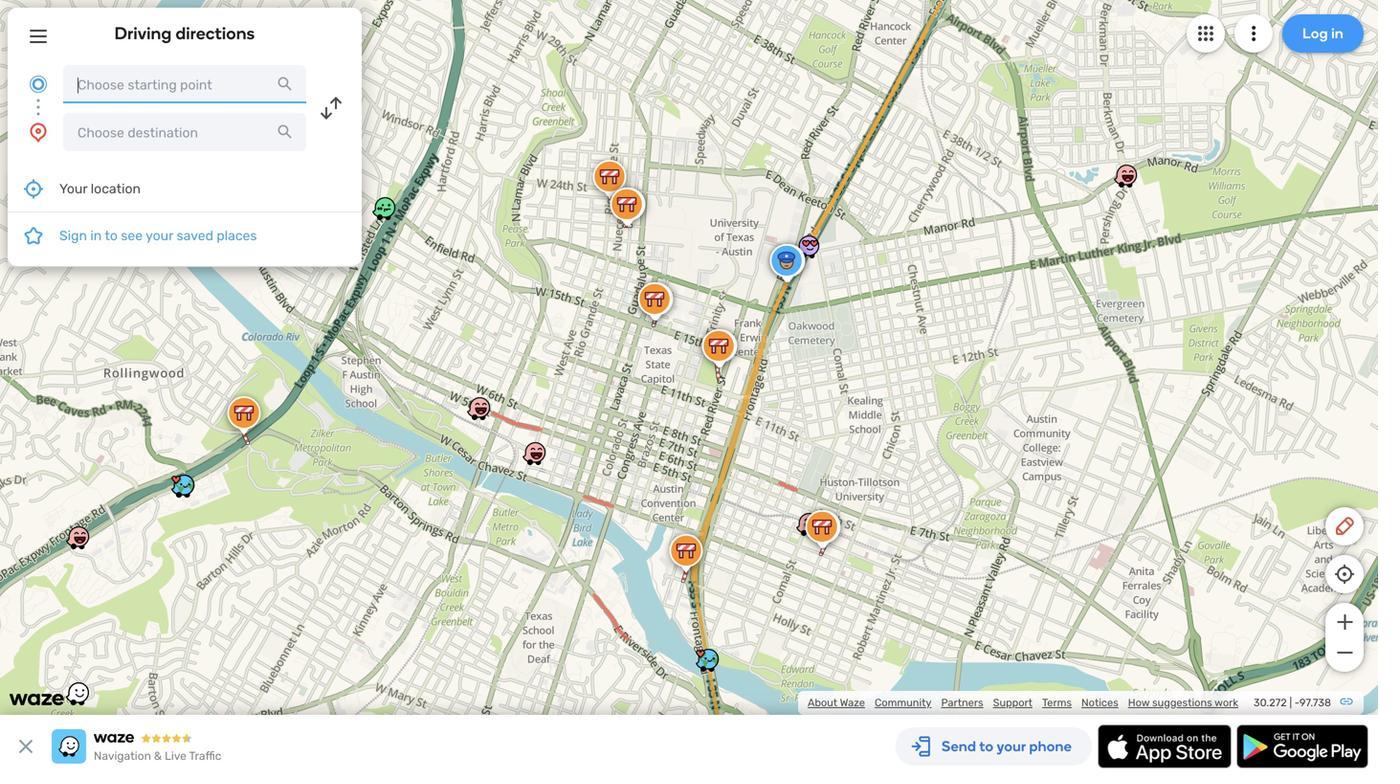 Task type: locate. For each thing, give the bounding box(es) containing it.
partners link
[[941, 696, 984, 709]]

location image
[[27, 121, 50, 144]]

driving directions
[[114, 23, 255, 44]]

recenter image
[[22, 178, 45, 201]]

link image
[[1339, 694, 1354, 709]]

97.738
[[1300, 696, 1331, 709]]

star image
[[22, 224, 45, 247]]

partners
[[941, 696, 984, 709]]

30.272
[[1254, 696, 1287, 709]]

about
[[808, 696, 838, 709]]

Choose destination text field
[[63, 113, 306, 151]]

notices link
[[1082, 696, 1119, 709]]

zoom in image
[[1333, 611, 1357, 634]]

|
[[1290, 696, 1292, 709]]

live
[[165, 749, 187, 763]]

zoom out image
[[1333, 641, 1357, 664]]

list box
[[8, 167, 362, 266]]

Choose starting point text field
[[63, 65, 306, 103]]

30.272 | -97.738
[[1254, 696, 1331, 709]]

about waze community partners support terms notices how suggestions work
[[808, 696, 1238, 709]]



Task type: describe. For each thing, give the bounding box(es) containing it.
directions
[[176, 23, 255, 44]]

community
[[875, 696, 932, 709]]

support link
[[993, 696, 1033, 709]]

pencil image
[[1333, 515, 1356, 538]]

terms
[[1042, 696, 1072, 709]]

x image
[[14, 735, 37, 758]]

waze
[[840, 696, 865, 709]]

how
[[1128, 696, 1150, 709]]

traffic
[[189, 749, 221, 763]]

suggestions
[[1152, 696, 1212, 709]]

community link
[[875, 696, 932, 709]]

notices
[[1082, 696, 1119, 709]]

navigation
[[94, 749, 151, 763]]

support
[[993, 696, 1033, 709]]

work
[[1215, 696, 1238, 709]]

current location image
[[27, 73, 50, 96]]

about waze link
[[808, 696, 865, 709]]

how suggestions work link
[[1128, 696, 1238, 709]]

navigation & live traffic
[[94, 749, 221, 763]]

&
[[154, 749, 162, 763]]

-
[[1295, 696, 1300, 709]]

terms link
[[1042, 696, 1072, 709]]

driving
[[114, 23, 172, 44]]



Task type: vqa. For each thing, say whether or not it's contained in the screenshot.
Jobs link
no



